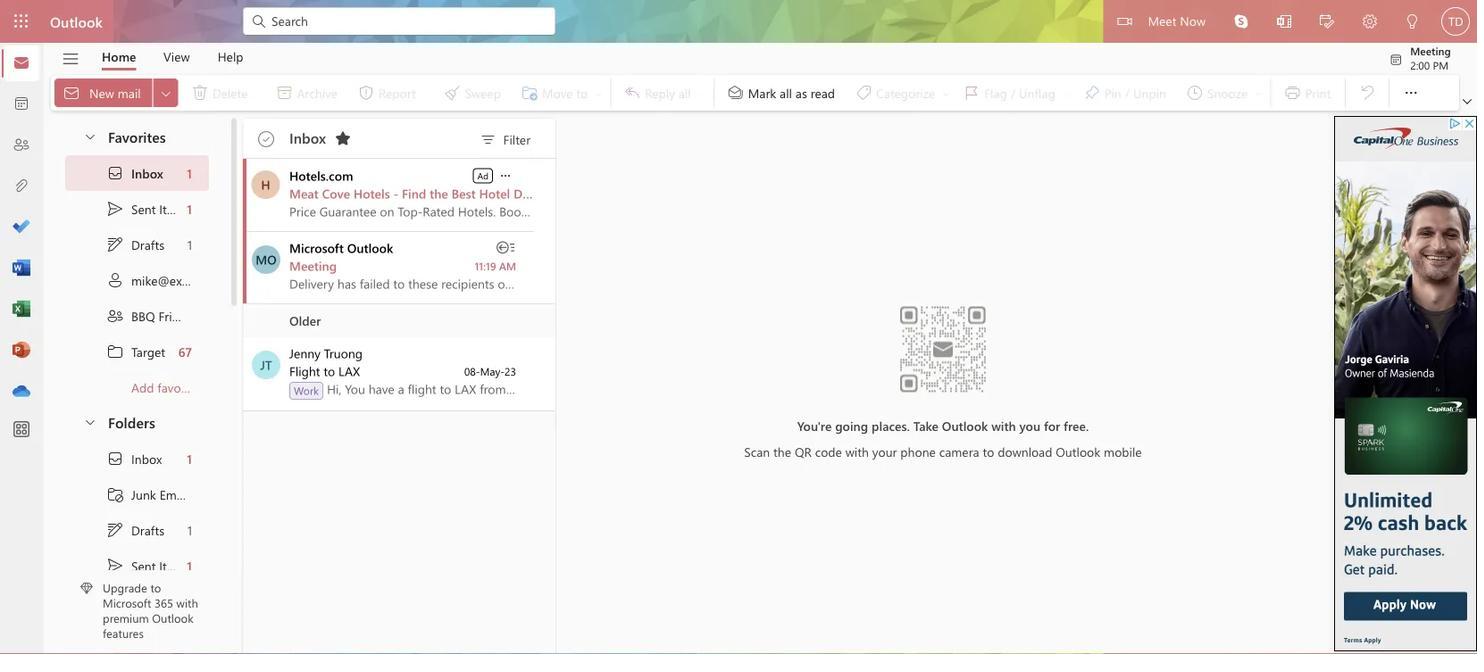 Task type: locate. For each thing, give the bounding box(es) containing it.
1 vertical spatial the
[[774, 443, 792, 460]]

1  from the top
[[106, 236, 124, 254]]

4 1 from the top
[[187, 451, 192, 467]]

 inbox inside the favorites tree
[[106, 164, 163, 182]]

1 vertical spatial with
[[846, 443, 869, 460]]

1  tree item from the top
[[65, 191, 209, 227]]

0 vertical spatial  inbox
[[106, 164, 163, 182]]

drafts up  tree item
[[131, 237, 164, 253]]

 mark all as read
[[727, 84, 835, 102]]

help
[[218, 48, 243, 65]]

favorites tree
[[65, 113, 243, 406]]

lax
[[339, 363, 360, 380]]

 drafts inside tree
[[106, 522, 164, 540]]

0 vertical spatial  sent items 1
[[106, 200, 192, 218]]

inbox inside the favorites tree
[[131, 165, 163, 182]]

1 vertical spatial  tree item
[[65, 441, 209, 477]]

sent
[[131, 201, 156, 217], [131, 558, 156, 575]]

1 vertical spatial 
[[498, 169, 513, 183]]


[[1118, 14, 1132, 29]]

 junk email
[[106, 486, 189, 504]]

 button for favorites
[[74, 120, 105, 153]]

microsoft inside upgrade to microsoft 365 with premium outlook features
[[103, 596, 151, 611]]

drafts inside tree
[[131, 522, 164, 539]]

 down 2:00
[[1403, 84, 1421, 102]]

0 horizontal spatial to
[[150, 581, 161, 596]]

 for folders
[[83, 415, 97, 429]]

1 horizontal spatial with
[[846, 443, 869, 460]]

the left the best at the left of the page
[[430, 185, 448, 202]]

home button
[[88, 43, 150, 71]]

 button inside folders tree item
[[74, 406, 105, 439]]

23
[[505, 364, 516, 379]]

the left qr
[[774, 443, 792, 460]]

outlook
[[50, 12, 103, 31], [347, 240, 393, 256], [942, 418, 988, 434], [1056, 443, 1101, 460], [152, 611, 194, 626]]

with left you
[[992, 418, 1016, 434]]

0 horizontal spatial meeting
[[289, 258, 337, 274]]


[[106, 200, 124, 218], [106, 557, 124, 575]]

 button left folders
[[74, 406, 105, 439]]

 drafts down  tree item
[[106, 522, 164, 540]]

0 horizontal spatial microsoft
[[103, 596, 151, 611]]

 inside the favorites tree
[[106, 236, 124, 254]]

outlook banner
[[0, 0, 1478, 45]]

 inside folders tree item
[[83, 415, 97, 429]]

0 horizontal spatial the
[[430, 185, 448, 202]]

2  sent items 1 from the top
[[106, 557, 192, 575]]

365
[[155, 596, 173, 611]]

0 vertical spatial the
[[430, 185, 448, 202]]

meeting inside message list no conversations selected list box
[[289, 258, 337, 274]]

to inside message list no conversations selected list box
[[324, 363, 335, 380]]

2 drafts from the top
[[131, 522, 164, 539]]

tab list
[[88, 43, 257, 71]]

2  tree item from the top
[[65, 513, 209, 548]]

drafts for 
[[131, 237, 164, 253]]

to for upgrade to microsoft 365 with premium outlook features
[[150, 581, 161, 596]]

1 vertical spatial  drafts
[[106, 522, 164, 540]]

 drafts inside the favorites tree
[[106, 236, 164, 254]]

to inside upgrade to microsoft 365 with premium outlook features
[[150, 581, 161, 596]]

meat cove hotels - find the best hotel deals
[[289, 185, 545, 202]]

1  button from the top
[[74, 120, 105, 153]]

microsoft up the features
[[103, 596, 151, 611]]

inbox inside inbox 
[[289, 128, 326, 147]]

2 sent from the top
[[131, 558, 156, 575]]

1 vertical spatial  inbox
[[106, 450, 162, 468]]

1 vertical spatial sent
[[131, 558, 156, 575]]

0 vertical spatial 
[[106, 164, 124, 182]]

jenny truong image
[[252, 351, 281, 380]]


[[106, 272, 124, 289]]

3 1 from the top
[[187, 237, 192, 253]]

1 vertical spatial 
[[106, 450, 124, 468]]

2  inbox from the top
[[106, 450, 162, 468]]

1 vertical spatial to
[[983, 443, 995, 460]]

0 vertical spatial microsoft
[[289, 240, 344, 256]]

 inside the favorites tree
[[106, 164, 124, 182]]

meeting down ""
[[1411, 43, 1451, 58]]

 button
[[53, 44, 88, 74]]

1 sent from the top
[[131, 201, 156, 217]]

1  from the top
[[106, 200, 124, 218]]

drafts down  junk email
[[131, 522, 164, 539]]

the inside you're going places. take outlook with you for free. scan the qr code with your phone camera to download outlook mobile
[[774, 443, 792, 460]]

meeting down microsoft outlook
[[289, 258, 337, 274]]

2  tree item from the top
[[65, 548, 209, 584]]

add favorite tree item
[[65, 370, 209, 406]]

2 vertical spatial 
[[83, 415, 97, 429]]

 up upgrade
[[106, 557, 124, 575]]

outlook link
[[50, 0, 103, 43]]

 sent items 1
[[106, 200, 192, 218], [106, 557, 192, 575]]

1  sent items 1 from the top
[[106, 200, 192, 218]]

0 vertical spatial items
[[159, 201, 189, 217]]

download
[[998, 443, 1053, 460]]

0 vertical spatial with
[[992, 418, 1016, 434]]

 down "favorites" tree item
[[106, 164, 124, 182]]

1 vertical spatial microsoft
[[103, 596, 151, 611]]

1 vertical spatial items
[[159, 558, 189, 575]]

 inbox down "favorites" tree item
[[106, 164, 163, 182]]

1 for  tree item corresponding to 
[[187, 237, 192, 253]]

 button
[[329, 124, 357, 153]]

0 vertical spatial  drafts
[[106, 236, 164, 254]]

1  tree item from the top
[[65, 155, 209, 191]]

2  from the top
[[106, 450, 124, 468]]

target
[[131, 344, 165, 360]]

 inside message list no conversations selected list box
[[498, 169, 513, 183]]

2 items from the top
[[159, 558, 189, 575]]

the
[[430, 185, 448, 202], [774, 443, 792, 460]]

1  tree item from the top
[[65, 227, 209, 263]]

items up  mike@example.com
[[159, 201, 189, 217]]

0 vertical spatial meeting
[[1411, 43, 1451, 58]]

 button inside message list no conversations selected list box
[[498, 167, 514, 184]]

2 horizontal spatial with
[[992, 418, 1016, 434]]

 tree item up 
[[65, 227, 209, 263]]

1 vertical spatial  tree item
[[65, 548, 209, 584]]

deals
[[514, 185, 545, 202]]

to right "camera"
[[983, 443, 995, 460]]

pm
[[1433, 58, 1449, 72]]

2 horizontal spatial to
[[983, 443, 995, 460]]

 sent items 1 up  tree item
[[106, 200, 192, 218]]

0 horizontal spatial  button
[[498, 167, 514, 184]]

inbox heading
[[289, 119, 357, 158]]

to for flight to lax
[[324, 363, 335, 380]]

sent up upgrade
[[131, 558, 156, 575]]

view
[[164, 48, 190, 65]]

to down jenny truong
[[324, 363, 335, 380]]

mobile
[[1104, 443, 1142, 460]]

0 vertical spatial sent
[[131, 201, 156, 217]]

 tree item
[[65, 191, 209, 227], [65, 548, 209, 584]]

 for first  tree item from the bottom of the application containing outlook
[[106, 450, 124, 468]]

 new mail
[[63, 84, 141, 102]]

 drafts up  tree item
[[106, 236, 164, 254]]

inbox down "favorites" tree item
[[131, 165, 163, 182]]

 for 
[[106, 522, 124, 540]]

 search field
[[243, 0, 556, 40]]

items inside the favorites tree
[[159, 201, 189, 217]]

outlook down 'free.'
[[1056, 443, 1101, 460]]

0 vertical spatial 
[[106, 200, 124, 218]]

1 horizontal spatial the
[[774, 443, 792, 460]]

 up 
[[106, 450, 124, 468]]

2  drafts from the top
[[106, 522, 164, 540]]

 mike@example.com
[[106, 272, 243, 289]]

 tree item
[[65, 227, 209, 263], [65, 513, 209, 548]]


[[1403, 84, 1421, 102], [498, 169, 513, 183]]


[[61, 50, 80, 68]]


[[106, 486, 124, 504]]

1 horizontal spatial meeting
[[1411, 43, 1451, 58]]

home
[[102, 48, 136, 65]]

 up 
[[106, 200, 124, 218]]

 inbox
[[106, 164, 163, 182], [106, 450, 162, 468]]

tree
[[65, 441, 209, 655]]

0 vertical spatial  tree item
[[65, 227, 209, 263]]

 up hotel
[[498, 169, 513, 183]]

application
[[0, 0, 1478, 655]]

0 vertical spatial  tree item
[[65, 155, 209, 191]]

67
[[178, 344, 192, 360]]

microsoft
[[289, 240, 344, 256], [103, 596, 151, 611]]

upgrade to microsoft 365 with premium outlook features
[[103, 581, 198, 641]]

2  button from the top
[[74, 406, 105, 439]]

sent down "favorites" tree item
[[131, 201, 156, 217]]

1 vertical spatial drafts
[[131, 522, 164, 539]]

outlook inside upgrade to microsoft 365 with premium outlook features
[[152, 611, 194, 626]]

microsoft right mo at the top left
[[289, 240, 344, 256]]

1 horizontal spatial to
[[324, 363, 335, 380]]

0 vertical spatial 
[[159, 86, 173, 100]]

outlook right premium
[[152, 611, 194, 626]]

drafts
[[131, 237, 164, 253], [131, 522, 164, 539]]

 left folders
[[83, 415, 97, 429]]

places.
[[872, 418, 910, 434]]

1 items from the top
[[159, 201, 189, 217]]

application containing outlook
[[0, 0, 1478, 655]]

camera
[[940, 443, 980, 460]]

outlook down hotels
[[347, 240, 393, 256]]


[[159, 86, 173, 100], [83, 129, 97, 143], [83, 415, 97, 429]]

td button
[[1435, 0, 1478, 43]]

items up "365"
[[159, 558, 189, 575]]

5 1 from the top
[[187, 522, 192, 539]]

0 vertical spatial  tree item
[[65, 191, 209, 227]]

2 vertical spatial inbox
[[131, 451, 162, 467]]

 right mail
[[159, 86, 173, 100]]

 sent items 1 up upgrade
[[106, 557, 192, 575]]

 button up hotel
[[498, 167, 514, 184]]

mike@example.com
[[131, 272, 243, 289]]

to
[[324, 363, 335, 380], [983, 443, 995, 460], [150, 581, 161, 596]]

 button inside "favorites" tree item
[[74, 120, 105, 153]]

premium features image
[[80, 583, 93, 595]]

 for 
[[106, 236, 124, 254]]

1 vertical spatial  button
[[74, 406, 105, 439]]

11:19
[[475, 259, 496, 273]]

 inside the favorites tree
[[106, 200, 124, 218]]

folders tree item
[[65, 406, 209, 441]]

with right "365"
[[176, 596, 198, 611]]

1 drafts from the top
[[131, 237, 164, 253]]

inbox left  button
[[289, 128, 326, 147]]

0 vertical spatial drafts
[[131, 237, 164, 253]]

junk
[[131, 487, 156, 503]]

mail
[[118, 84, 141, 101]]

 sent items 1 inside the favorites tree
[[106, 200, 192, 218]]

1 vertical spatial  button
[[498, 167, 514, 184]]

sent inside tree
[[131, 558, 156, 575]]

people image
[[13, 137, 30, 155]]

0 vertical spatial inbox
[[289, 128, 326, 147]]


[[106, 236, 124, 254], [106, 522, 124, 540]]

0 vertical spatial 
[[106, 236, 124, 254]]

tree containing 
[[65, 441, 209, 655]]

with down 'going' on the bottom right of page
[[846, 443, 869, 460]]

0 vertical spatial  button
[[74, 120, 105, 153]]

1 vertical spatial inbox
[[131, 165, 163, 182]]

 tree item down "favorites" tree item
[[65, 191, 209, 227]]

1  from the top
[[106, 164, 124, 182]]

 inside "favorites" tree item
[[83, 129, 97, 143]]

 tree item down junk
[[65, 513, 209, 548]]

 tree item for 
[[65, 513, 209, 548]]

2:00
[[1411, 58, 1430, 72]]

1 vertical spatial 
[[83, 129, 97, 143]]

outlook inside message list no conversations selected list box
[[347, 240, 393, 256]]

premium
[[103, 611, 149, 626]]

mail element
[[4, 43, 39, 84]]

1 for first  tree item from the bottom of the application containing outlook
[[187, 451, 192, 467]]

microsoft outlook image
[[252, 246, 281, 274]]

0 vertical spatial 
[[1403, 84, 1421, 102]]

1  drafts from the top
[[106, 236, 164, 254]]

1 horizontal spatial microsoft
[[289, 240, 344, 256]]

0 horizontal spatial with
[[176, 596, 198, 611]]

 down  new mail
[[83, 129, 97, 143]]

flight
[[289, 363, 320, 380]]


[[258, 131, 274, 147]]

inbox up  junk email
[[131, 451, 162, 467]]

email
[[160, 487, 189, 503]]

 inbox up  tree item
[[106, 450, 162, 468]]


[[106, 307, 124, 325]]

outlook up  button on the top of the page
[[50, 12, 103, 31]]

Select a conversation checkbox
[[247, 338, 289, 380]]

tab list containing home
[[88, 43, 257, 71]]

files image
[[13, 178, 30, 196]]

 tree item down favorites
[[65, 155, 209, 191]]

 up 
[[106, 236, 124, 254]]

2 vertical spatial with
[[176, 596, 198, 611]]

inbox for second  tree item from the bottom
[[131, 165, 163, 182]]

1 vertical spatial meeting
[[289, 258, 337, 274]]

older heading
[[243, 305, 556, 338]]

inbox 
[[289, 128, 352, 147]]

 inbox for second  tree item from the bottom
[[106, 164, 163, 182]]

 tree item up junk
[[65, 441, 209, 477]]

 down 
[[106, 522, 124, 540]]

08-
[[464, 364, 480, 379]]

add favorite
[[131, 379, 199, 396]]


[[1235, 14, 1249, 29]]

 button down 2:00
[[1394, 75, 1429, 111]]

1 vertical spatial  tree item
[[65, 513, 209, 548]]

1 vertical spatial 
[[106, 557, 124, 575]]

0 vertical spatial to
[[324, 363, 335, 380]]

meeting
[[1411, 43, 1451, 58], [289, 258, 337, 274]]

0 vertical spatial  button
[[1394, 75, 1429, 111]]

1  inbox from the top
[[106, 164, 163, 182]]

message list section
[[243, 114, 556, 654]]

may-
[[480, 364, 505, 379]]

1 vertical spatial 
[[106, 522, 124, 540]]

the inside message list no conversations selected list box
[[430, 185, 448, 202]]

1 1 from the top
[[187, 165, 192, 182]]

1 vertical spatial  sent items 1
[[106, 557, 192, 575]]

2 vertical spatial to
[[150, 581, 161, 596]]

to right upgrade
[[150, 581, 161, 596]]

 tree item
[[65, 477, 209, 513]]

 button down  new mail
[[74, 120, 105, 153]]


[[250, 13, 268, 30]]

cove
[[322, 185, 350, 202]]

 tree item
[[65, 155, 209, 191], [65, 441, 209, 477]]

filter
[[503, 131, 531, 148]]


[[1389, 53, 1404, 67]]

drafts inside the favorites tree
[[131, 237, 164, 253]]

2  from the top
[[106, 522, 124, 540]]

 tree item
[[65, 334, 209, 370]]

 tree item up "365"
[[65, 548, 209, 584]]

0 horizontal spatial 
[[498, 169, 513, 183]]



Task type: vqa. For each thing, say whether or not it's contained in the screenshot.
rightmost Create
no



Task type: describe. For each thing, give the bounding box(es) containing it.
hotels
[[354, 185, 390, 202]]

6 1 from the top
[[187, 558, 192, 575]]

powerpoint image
[[13, 342, 30, 360]]

1 for  tree item associated with 
[[187, 522, 192, 539]]

mark
[[748, 84, 777, 101]]

upgrade
[[103, 581, 147, 596]]

 button
[[1460, 93, 1476, 111]]

scan
[[744, 443, 770, 460]]

all
[[780, 84, 792, 101]]

to do image
[[13, 219, 30, 237]]

for
[[1044, 418, 1061, 434]]

flight to lax
[[289, 363, 360, 380]]


[[479, 131, 497, 149]]

as
[[796, 84, 807, 101]]

favorites
[[108, 127, 166, 146]]

 button
[[1220, 0, 1263, 43]]

you
[[1020, 418, 1041, 434]]

older
[[289, 312, 321, 329]]

hotel
[[479, 185, 510, 202]]

tab list inside application
[[88, 43, 257, 71]]

 target
[[106, 343, 165, 361]]

meet
[[1148, 12, 1177, 29]]

sent inside the favorites tree
[[131, 201, 156, 217]]

code
[[815, 443, 842, 460]]


[[260, 131, 274, 146]]

Select a conversation checkbox
[[247, 232, 289, 274]]

to inside you're going places. take outlook with you for free. scan the qr code with your phone camera to download outlook mobile
[[983, 443, 995, 460]]

read
[[811, 84, 835, 101]]

 button
[[1306, 0, 1349, 45]]

free.
[[1064, 418, 1089, 434]]


[[106, 343, 124, 361]]

 button for folders
[[74, 406, 105, 439]]

meat
[[289, 185, 319, 202]]


[[1320, 14, 1335, 29]]

tags group
[[718, 75, 1267, 111]]

am
[[499, 259, 516, 273]]

bbq
[[131, 308, 155, 324]]

truong
[[324, 345, 363, 362]]


[[1363, 14, 1377, 29]]

phone
[[901, 443, 936, 460]]

favorites tree item
[[65, 120, 209, 155]]

hotels.com image
[[251, 171, 280, 199]]

 inside popup button
[[159, 86, 173, 100]]

with inside upgrade to microsoft 365 with premium outlook features
[[176, 596, 198, 611]]

microsoft outlook
[[289, 240, 393, 256]]

 sent items 1 for 1st  tree item from the bottom of the page
[[106, 557, 192, 575]]

 drafts for 
[[106, 522, 164, 540]]

tree inside application
[[65, 441, 209, 655]]

ad
[[478, 170, 489, 182]]

your
[[873, 443, 897, 460]]

move & delete group
[[54, 75, 607, 111]]

1 horizontal spatial  button
[[1394, 75, 1429, 111]]


[[63, 84, 80, 102]]

h
[[261, 176, 270, 193]]

1 for second  tree item from the bottom
[[187, 165, 192, 182]]

Select all messages checkbox
[[254, 127, 279, 152]]


[[497, 239, 515, 257]]

going
[[835, 418, 869, 434]]

folders
[[108, 412, 155, 432]]

2  tree item from the top
[[65, 441, 209, 477]]

excel image
[[13, 301, 30, 319]]

now
[[1180, 12, 1206, 29]]

message list no conversations selected list box
[[243, 159, 556, 654]]

mail image
[[13, 54, 30, 72]]

 for second  tree item from the bottom
[[106, 164, 124, 182]]

add
[[131, 379, 154, 396]]

inbox for first  tree item from the bottom of the application containing outlook
[[131, 451, 162, 467]]

 for favorites
[[83, 129, 97, 143]]

onedrive image
[[13, 383, 30, 401]]

 tree item for 
[[65, 227, 209, 263]]

features
[[103, 626, 144, 641]]

mo
[[256, 251, 277, 268]]

word image
[[13, 260, 30, 278]]


[[1277, 14, 1292, 29]]

td
[[1449, 14, 1464, 28]]

help button
[[204, 43, 257, 71]]

calendar image
[[13, 96, 30, 113]]

more apps image
[[13, 422, 30, 440]]

you're
[[797, 418, 832, 434]]

 sent items 1 for first  tree item from the top
[[106, 200, 192, 218]]

 inbox for first  tree item from the bottom of the application containing outlook
[[106, 450, 162, 468]]

outlook up "camera"
[[942, 418, 988, 434]]

jenny truong
[[289, 345, 363, 362]]

2 1 from the top
[[187, 201, 192, 217]]

favorite
[[158, 379, 199, 396]]


[[334, 130, 352, 147]]

items inside tree
[[159, 558, 189, 575]]

 tree item
[[65, 298, 209, 334]]

find
[[402, 185, 426, 202]]

qr
[[795, 443, 812, 460]]

Search field
[[270, 11, 545, 30]]

-
[[394, 185, 399, 202]]

jt
[[260, 357, 272, 373]]

new
[[89, 84, 114, 101]]

take
[[914, 418, 939, 434]]

friends
[[159, 308, 198, 324]]

 filter
[[479, 131, 531, 149]]


[[727, 84, 745, 102]]

hotels.com
[[289, 167, 353, 184]]

meeting inside " meeting 2:00 pm"
[[1411, 43, 1451, 58]]

 drafts for 
[[106, 236, 164, 254]]

 button
[[1263, 0, 1306, 45]]

08-may-23
[[464, 364, 516, 379]]

meet now
[[1148, 12, 1206, 29]]

best
[[452, 185, 476, 202]]

11:19 am
[[475, 259, 516, 273]]

 button
[[1392, 0, 1435, 45]]

drafts for 
[[131, 522, 164, 539]]

1 horizontal spatial 
[[1403, 84, 1421, 102]]

 button
[[1349, 0, 1392, 45]]

work
[[294, 384, 319, 398]]

outlook inside outlook banner
[[50, 12, 103, 31]]

view button
[[150, 43, 203, 71]]

 tree item
[[65, 263, 243, 298]]

 button
[[153, 79, 178, 107]]

2  from the top
[[106, 557, 124, 575]]

left-rail-appbar navigation
[[4, 43, 39, 413]]

jenny
[[289, 345, 321, 362]]

microsoft inside message list no conversations selected list box
[[289, 240, 344, 256]]


[[1406, 14, 1420, 29]]



